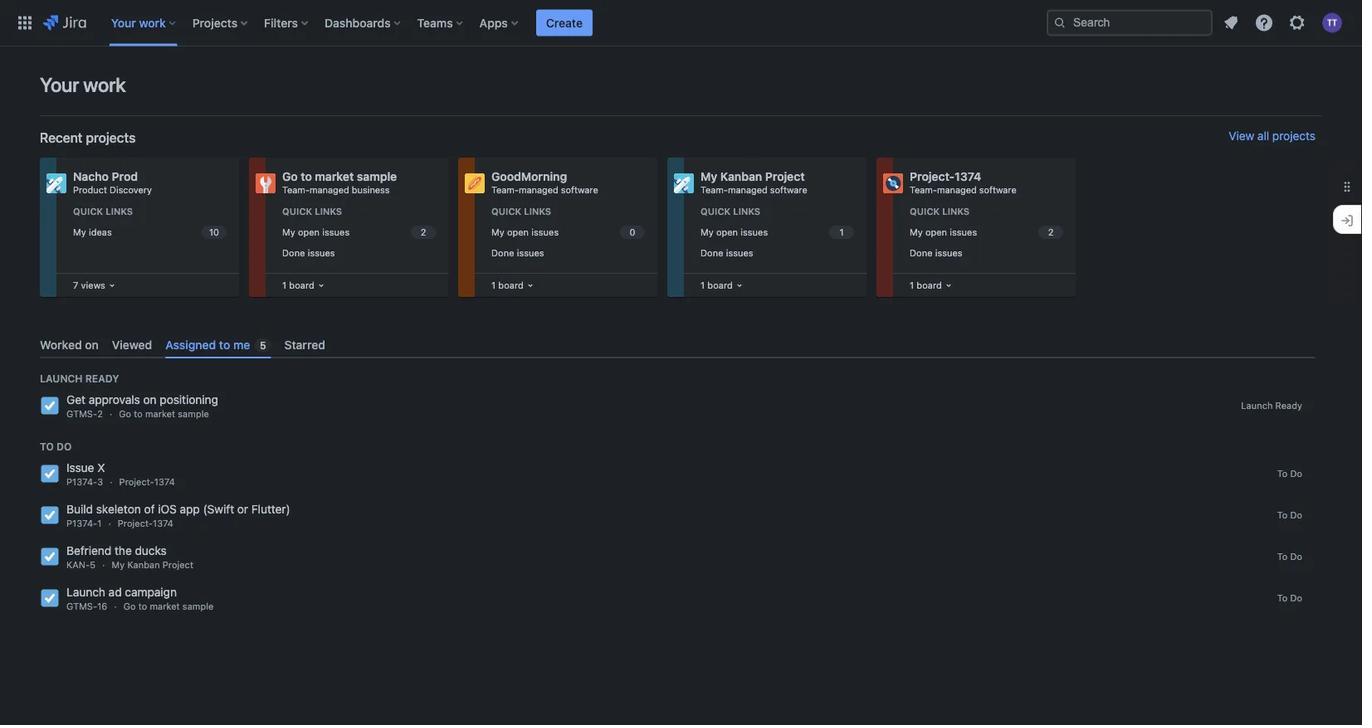 Task type: describe. For each thing, give the bounding box(es) containing it.
my for my kanban project
[[701, 227, 714, 238]]

1 board button for kanban
[[698, 277, 746, 295]]

goodmorning team-managed software
[[492, 170, 598, 196]]

0 vertical spatial 5
[[260, 340, 266, 351]]

done issues link for sample
[[279, 244, 439, 262]]

to inside get approvals on positioning gtms-2 · go to market sample
[[134, 409, 143, 420]]

projects
[[192, 16, 238, 29]]

worked
[[40, 338, 82, 352]]

build skeleton of ios app (swift or flutter) p1374-1 · project-1374
[[66, 503, 290, 530]]

apps
[[480, 16, 508, 29]]

team- inside project-1374 team-managed software
[[910, 185, 938, 196]]

board image for team-
[[942, 279, 956, 292]]

your profile and settings image
[[1323, 13, 1343, 33]]

links for project
[[733, 206, 761, 217]]

1 board for project
[[701, 280, 733, 291]]

to inside 'go to market sample team-managed business'
[[301, 170, 312, 184]]

tab list containing worked on
[[33, 331, 1323, 359]]

kanban inside befriend the ducks kan-5 · my kanban project
[[127, 560, 160, 571]]

notifications image
[[1222, 13, 1242, 33]]

teams
[[417, 16, 453, 29]]

my for goodmorning
[[492, 227, 505, 238]]

done for to
[[282, 247, 305, 258]]

get approvals on positioning gtms-2 · go to market sample
[[66, 393, 218, 420]]

launch inside launch ad campaign gtms-16 · go to market sample
[[66, 586, 105, 600]]

done issues link for team-
[[698, 244, 857, 262]]

my for nacho prod
[[73, 227, 86, 238]]

dashboards button
[[320, 10, 407, 36]]

· inside befriend the ducks kan-5 · my kanban project
[[102, 560, 105, 571]]

1 board for market
[[282, 280, 315, 291]]

issue x p1374-3 · project-1374
[[66, 462, 175, 488]]

assigned to me
[[165, 338, 250, 352]]

starred
[[284, 338, 325, 352]]

projects button
[[187, 10, 254, 36]]

open for to
[[298, 227, 320, 238]]

7 views
[[73, 280, 105, 291]]

(swift
[[203, 503, 234, 517]]

recent projects
[[40, 130, 136, 146]]

help image
[[1255, 13, 1275, 33]]

team- inside the goodmorning team-managed software
[[492, 185, 519, 196]]

1 vertical spatial launch
[[1242, 401, 1273, 411]]

0 vertical spatial ready
[[85, 373, 119, 385]]

1 board button for team-
[[488, 277, 537, 295]]

1 horizontal spatial ready
[[1276, 401, 1303, 411]]

quick for my
[[701, 206, 731, 217]]

sample inside launch ad campaign gtms-16 · go to market sample
[[183, 602, 214, 613]]

teams button
[[412, 10, 470, 36]]

all
[[1258, 129, 1270, 143]]

0 vertical spatial launch
[[40, 373, 83, 385]]

do for flutter)
[[1291, 510, 1303, 521]]

view all projects link
[[1229, 129, 1316, 146]]

ducks
[[135, 545, 167, 558]]

project inside 'my kanban project team-managed software'
[[765, 170, 805, 184]]

board image for project
[[733, 279, 746, 292]]

on inside tab list
[[85, 338, 99, 352]]

links for market
[[315, 206, 342, 217]]

to inside launch ad campaign gtms-16 · go to market sample
[[138, 602, 147, 613]]

sample inside get approvals on positioning gtms-2 · go to market sample
[[178, 409, 209, 420]]

recent
[[40, 130, 83, 146]]

my for go to market sample
[[282, 227, 295, 238]]

my for project-1374
[[910, 227, 923, 238]]

skeleton
[[96, 503, 141, 517]]

primary element
[[10, 0, 1047, 46]]

1 board button
[[907, 277, 956, 295]]

ios
[[158, 503, 177, 517]]

· inside launch ad campaign gtms-16 · go to market sample
[[114, 602, 117, 613]]

your inside your work dropdown button
[[111, 16, 136, 29]]

done issues for market
[[282, 247, 335, 258]]

nacho
[[73, 170, 109, 184]]

go to market sample team-managed business
[[282, 170, 397, 196]]

to for kanban
[[1278, 552, 1288, 563]]

befriend
[[66, 545, 112, 558]]

market inside get approvals on positioning gtms-2 · go to market sample
[[145, 409, 175, 420]]

banner containing your work
[[0, 0, 1363, 47]]

· inside 'issue x p1374-3 · project-1374'
[[110, 477, 113, 488]]

assigned
[[165, 338, 216, 352]]

my open issues link for software
[[488, 223, 648, 242]]

done issues for managed
[[492, 247, 544, 258]]

7 views button
[[70, 277, 119, 295]]

flutter)
[[251, 503, 290, 517]]

market inside 'go to market sample team-managed business'
[[315, 170, 354, 184]]

to do for flutter)
[[1278, 510, 1303, 521]]

to for to
[[1278, 593, 1288, 604]]

1 for my kanban project
[[701, 280, 705, 291]]

board for project
[[708, 280, 733, 291]]

open for kanban
[[717, 227, 738, 238]]

my inside befriend the ducks kan-5 · my kanban project
[[112, 560, 125, 571]]

ad
[[109, 586, 122, 600]]

3
[[97, 477, 103, 488]]

sample inside 'go to market sample team-managed business'
[[357, 170, 397, 184]]

1374 inside build skeleton of ios app (swift or flutter) p1374-1 · project-1374
[[153, 519, 174, 530]]

kanban inside 'my kanban project team-managed software'
[[721, 170, 763, 184]]

board image for managed
[[524, 279, 537, 292]]

0 horizontal spatial your
[[40, 73, 79, 96]]

1 horizontal spatial launch ready
[[1242, 401, 1303, 411]]

project- inside project-1374 team-managed software
[[910, 170, 955, 184]]

managed inside the goodmorning team-managed software
[[519, 185, 559, 196]]

project- inside 'issue x p1374-3 · project-1374'
[[119, 477, 154, 488]]

do for to
[[1291, 593, 1303, 604]]

build
[[66, 503, 93, 517]]

1 inside build skeleton of ios app (swift or flutter) p1374-1 · project-1374
[[97, 519, 102, 530]]

0 horizontal spatial projects
[[86, 130, 136, 146]]

quick for project-
[[910, 206, 940, 217]]

approvals
[[89, 393, 140, 407]]

to do for kanban
[[1278, 552, 1303, 563]]

my open issues for team-
[[910, 227, 978, 238]]

worked on
[[40, 338, 99, 352]]

board image for market
[[315, 279, 328, 292]]

my open issues link for sample
[[279, 223, 439, 242]]

do for kanban
[[1291, 552, 1303, 563]]

of
[[144, 503, 155, 517]]

create
[[546, 16, 583, 29]]

goodmorning
[[492, 170, 567, 184]]

or
[[237, 503, 248, 517]]

get
[[66, 393, 86, 407]]

issue
[[66, 462, 94, 475]]



Task type: vqa. For each thing, say whether or not it's contained in the screenshot.
1 board for managed
yes



Task type: locate. For each thing, give the bounding box(es) containing it.
my open issues for managed
[[492, 227, 559, 238]]

1 board image from the left
[[105, 279, 119, 292]]

3 links from the left
[[524, 206, 552, 217]]

board image for product
[[105, 279, 119, 292]]

your work up recent projects at the top left
[[40, 73, 126, 96]]

1 for project-1374
[[910, 280, 915, 291]]

1 managed from the left
[[310, 185, 349, 196]]

2 quick links from the left
[[282, 206, 342, 217]]

2 gtms- from the top
[[66, 602, 97, 613]]

done issues link down business
[[279, 244, 439, 262]]

quick links for product
[[73, 206, 133, 217]]

0 vertical spatial your
[[111, 16, 136, 29]]

my open issues link for team-
[[698, 223, 857, 242]]

2 team- from the left
[[492, 185, 519, 196]]

to for flutter)
[[1278, 510, 1288, 521]]

1 quick links from the left
[[73, 206, 133, 217]]

0 horizontal spatial on
[[85, 338, 99, 352]]

project-1374 team-managed software
[[910, 170, 1017, 196]]

2 software from the left
[[771, 185, 808, 196]]

Search field
[[1047, 10, 1213, 36]]

0 vertical spatial project
[[765, 170, 805, 184]]

quick links for managed
[[492, 206, 552, 217]]

done issues down the goodmorning team-managed software
[[492, 247, 544, 258]]

done issues link up 1 board dropdown button
[[907, 244, 1066, 262]]

on inside get approvals on positioning gtms-2 · go to market sample
[[143, 393, 157, 407]]

quick for nacho
[[73, 206, 103, 217]]

1 p1374- from the top
[[66, 477, 97, 488]]

your work inside your work dropdown button
[[111, 16, 166, 29]]

0 vertical spatial market
[[315, 170, 354, 184]]

0 vertical spatial go
[[282, 170, 298, 184]]

go inside 'go to market sample team-managed business'
[[282, 170, 298, 184]]

quick links up ideas
[[73, 206, 133, 217]]

1374 inside project-1374 team-managed software
[[955, 170, 982, 184]]

1 horizontal spatial 5
[[260, 340, 266, 351]]

· inside build skeleton of ios app (swift or flutter) p1374-1 · project-1374
[[108, 519, 111, 530]]

2 my open issues link from the left
[[488, 223, 648, 242]]

0 vertical spatial kanban
[[721, 170, 763, 184]]

prod
[[112, 170, 138, 184]]

go
[[282, 170, 298, 184], [119, 409, 131, 420], [124, 602, 136, 613]]

4 links from the left
[[733, 206, 761, 217]]

links for team-
[[943, 206, 970, 217]]

on right approvals
[[143, 393, 157, 407]]

positioning
[[160, 393, 218, 407]]

go inside launch ad campaign gtms-16 · go to market sample
[[124, 602, 136, 613]]

links for product
[[106, 206, 133, 217]]

3 quick from the left
[[492, 206, 522, 217]]

p1374- inside build skeleton of ios app (swift or flutter) p1374-1 · project-1374
[[66, 519, 97, 530]]

board for team-
[[917, 280, 942, 291]]

the
[[115, 545, 132, 558]]

apps button
[[475, 10, 525, 36]]

managed
[[310, 185, 349, 196], [519, 185, 559, 196], [728, 185, 768, 196], [938, 185, 977, 196]]

5 right me
[[260, 340, 266, 351]]

1 vertical spatial project
[[163, 560, 193, 571]]

1 board for team-
[[910, 280, 942, 291]]

4 quick from the left
[[701, 206, 731, 217]]

my open issues link down the goodmorning team-managed software
[[488, 223, 648, 242]]

go inside get approvals on positioning gtms-2 · go to market sample
[[119, 409, 131, 420]]

my open issues down the goodmorning team-managed software
[[492, 227, 559, 238]]

1 vertical spatial your
[[40, 73, 79, 96]]

1 board button for to
[[279, 277, 328, 295]]

0 vertical spatial project-
[[910, 170, 955, 184]]

1 done issues link from the left
[[279, 244, 439, 262]]

my open issues
[[282, 227, 350, 238], [492, 227, 559, 238], [701, 227, 768, 238], [910, 227, 978, 238]]

· right 16
[[114, 602, 117, 613]]

3 board image from the left
[[942, 279, 956, 292]]

quick down project-1374 team-managed software at the right top
[[910, 206, 940, 217]]

my open issues link down 'my kanban project team-managed software'
[[698, 223, 857, 242]]

1 vertical spatial go
[[119, 409, 131, 420]]

2
[[97, 409, 103, 420]]

appswitcher icon image
[[15, 13, 35, 33]]

done issues link for managed
[[907, 244, 1066, 262]]

1 horizontal spatial 1 board button
[[488, 277, 537, 295]]

view all projects
[[1229, 129, 1316, 143]]

done for team-
[[492, 247, 514, 258]]

quick down 'my kanban project team-managed software'
[[701, 206, 731, 217]]

projects right all
[[1273, 129, 1316, 143]]

1 vertical spatial 5
[[90, 560, 96, 571]]

1 board inside dropdown button
[[910, 280, 942, 291]]

1 my open issues link from the left
[[279, 223, 439, 242]]

dashboards
[[325, 16, 391, 29]]

team- inside 'my kanban project team-managed software'
[[701, 185, 728, 196]]

3 my open issues link from the left
[[698, 223, 857, 242]]

5 down befriend
[[90, 560, 96, 571]]

1 team- from the left
[[282, 185, 310, 196]]

2 board from the left
[[499, 280, 524, 291]]

2 vertical spatial project-
[[118, 519, 153, 530]]

market inside launch ad campaign gtms-16 · go to market sample
[[150, 602, 180, 613]]

2 board image from the left
[[733, 279, 746, 292]]

product
[[73, 185, 107, 196]]

7
[[73, 280, 78, 291]]

open for team-
[[507, 227, 529, 238]]

board for market
[[289, 280, 315, 291]]

software inside project-1374 team-managed software
[[980, 185, 1017, 196]]

4 my open issues link from the left
[[907, 223, 1066, 242]]

to do for to
[[1278, 593, 1303, 604]]

· right 3
[[110, 477, 113, 488]]

projects up "prod"
[[86, 130, 136, 146]]

ready
[[85, 373, 119, 385], [1276, 401, 1303, 411]]

me
[[233, 338, 250, 352]]

board image inside 7 views "popup button"
[[105, 279, 119, 292]]

your work left projects
[[111, 16, 166, 29]]

1 vertical spatial project-
[[119, 477, 154, 488]]

quick down 'go to market sample team-managed business' in the top of the page
[[282, 206, 312, 217]]

work inside dropdown button
[[139, 16, 166, 29]]

campaign
[[125, 586, 177, 600]]

1 board from the left
[[289, 280, 315, 291]]

1 1 board from the left
[[282, 280, 315, 291]]

0 vertical spatial launch ready
[[40, 373, 119, 385]]

board for managed
[[499, 280, 524, 291]]

jira image
[[43, 13, 86, 33], [43, 13, 86, 33]]

1 horizontal spatial projects
[[1273, 129, 1316, 143]]

quick links for team-
[[910, 206, 970, 217]]

p1374-
[[66, 477, 97, 488], [66, 519, 97, 530]]

nacho prod product discovery
[[73, 170, 152, 196]]

0 horizontal spatial 1 board button
[[279, 277, 328, 295]]

1 gtms- from the top
[[66, 409, 97, 420]]

software inside the goodmorning team-managed software
[[561, 185, 598, 196]]

1 horizontal spatial work
[[139, 16, 166, 29]]

links down the goodmorning team-managed software
[[524, 206, 552, 217]]

0 horizontal spatial 5
[[90, 560, 96, 571]]

gtms- down kan-
[[66, 602, 97, 613]]

done for 1374
[[910, 247, 933, 258]]

open up 1 board dropdown button
[[926, 227, 948, 238]]

1 horizontal spatial your
[[111, 16, 136, 29]]

1 quick from the left
[[73, 206, 103, 217]]

1 vertical spatial launch ready
[[1242, 401, 1303, 411]]

gtms- inside launch ad campaign gtms-16 · go to market sample
[[66, 602, 97, 613]]

0 horizontal spatial work
[[83, 73, 126, 96]]

quick links down project-1374 team-managed software at the right top
[[910, 206, 970, 217]]

done issues link for software
[[488, 244, 648, 262]]

banner
[[0, 0, 1363, 47]]

5 quick links from the left
[[910, 206, 970, 217]]

2 open from the left
[[507, 227, 529, 238]]

to
[[301, 170, 312, 184], [219, 338, 230, 352], [134, 409, 143, 420], [138, 602, 147, 613]]

0 vertical spatial gtms-
[[66, 409, 97, 420]]

my ideas
[[73, 227, 112, 238]]

to
[[40, 441, 54, 453], [1278, 469, 1288, 479], [1278, 510, 1288, 521], [1278, 552, 1288, 563], [1278, 593, 1288, 604]]

done issues up 1 board dropdown button
[[910, 247, 963, 258]]

managed inside 'my kanban project team-managed software'
[[728, 185, 768, 196]]

done for kanban
[[701, 247, 724, 258]]

1 board image from the left
[[315, 279, 328, 292]]

4 done from the left
[[910, 247, 933, 258]]

0 vertical spatial work
[[139, 16, 166, 29]]

4 done issues link from the left
[[907, 244, 1066, 262]]

4 managed from the left
[[938, 185, 977, 196]]

0 vertical spatial sample
[[357, 170, 397, 184]]

quick links
[[73, 206, 133, 217], [282, 206, 342, 217], [492, 206, 552, 217], [701, 206, 761, 217], [910, 206, 970, 217]]

2 1 board button from the left
[[488, 277, 537, 295]]

4 open from the left
[[926, 227, 948, 238]]

· right 2 at the bottom left of page
[[110, 409, 112, 420]]

my inside 'my kanban project team-managed software'
[[701, 170, 718, 184]]

views
[[81, 280, 105, 291]]

project- inside build skeleton of ios app (swift or flutter) p1374-1 · project-1374
[[118, 519, 153, 530]]

4 team- from the left
[[910, 185, 938, 196]]

filters
[[264, 16, 298, 29]]

3 managed from the left
[[728, 185, 768, 196]]

5 links from the left
[[943, 206, 970, 217]]

open
[[298, 227, 320, 238], [507, 227, 529, 238], [717, 227, 738, 238], [926, 227, 948, 238]]

4 my open issues from the left
[[910, 227, 978, 238]]

befriend the ducks kan-5 · my kanban project
[[66, 545, 193, 571]]

work
[[139, 16, 166, 29], [83, 73, 126, 96]]

4 board from the left
[[917, 280, 942, 291]]

app
[[180, 503, 200, 517]]

1 board for managed
[[492, 280, 524, 291]]

launch
[[40, 373, 83, 385], [1242, 401, 1273, 411], [66, 586, 105, 600]]

1 vertical spatial on
[[143, 393, 157, 407]]

my open issues down project-1374 team-managed software at the right top
[[910, 227, 978, 238]]

quick links down 'my kanban project team-managed software'
[[701, 206, 761, 217]]

3 done from the left
[[701, 247, 724, 258]]

1 vertical spatial 1374
[[154, 477, 175, 488]]

1 vertical spatial market
[[145, 409, 175, 420]]

2 managed from the left
[[519, 185, 559, 196]]

done issues for project
[[701, 247, 754, 258]]

kan-
[[66, 560, 90, 571]]

2 vertical spatial 1374
[[153, 519, 174, 530]]

2 done from the left
[[492, 247, 514, 258]]

0 horizontal spatial project
[[163, 560, 193, 571]]

1 vertical spatial sample
[[178, 409, 209, 420]]

market down "positioning"
[[145, 409, 175, 420]]

team-
[[282, 185, 310, 196], [492, 185, 519, 196], [701, 185, 728, 196], [910, 185, 938, 196]]

quick
[[73, 206, 103, 217], [282, 206, 312, 217], [492, 206, 522, 217], [701, 206, 731, 217], [910, 206, 940, 217]]

1 horizontal spatial software
[[771, 185, 808, 196]]

project-
[[910, 170, 955, 184], [119, 477, 154, 488], [118, 519, 153, 530]]

do
[[57, 441, 72, 453], [1291, 469, 1303, 479], [1291, 510, 1303, 521], [1291, 552, 1303, 563], [1291, 593, 1303, 604]]

done issues for team-
[[910, 247, 963, 258]]

2 done issues from the left
[[492, 247, 544, 258]]

1 vertical spatial p1374-
[[66, 519, 97, 530]]

software
[[561, 185, 598, 196], [771, 185, 808, 196], [980, 185, 1017, 196]]

quick links for project
[[701, 206, 761, 217]]

quick for goodmorning
[[492, 206, 522, 217]]

5 quick from the left
[[910, 206, 940, 217]]

software inside 'my kanban project team-managed software'
[[771, 185, 808, 196]]

1 for goodmorning
[[492, 280, 496, 291]]

gtms-
[[66, 409, 97, 420], [66, 602, 97, 613]]

1 1 board button from the left
[[279, 277, 328, 295]]

quick for go
[[282, 206, 312, 217]]

2 vertical spatial sample
[[183, 602, 214, 613]]

viewed
[[112, 338, 152, 352]]

quick links down goodmorning
[[492, 206, 552, 217]]

0 vertical spatial on
[[85, 338, 99, 352]]

1 inside 1 board dropdown button
[[910, 280, 915, 291]]

1 for go to market sample
[[282, 280, 287, 291]]

· down befriend
[[102, 560, 105, 571]]

quick down goodmorning
[[492, 206, 522, 217]]

16
[[97, 602, 107, 613]]

done issues down 'go to market sample team-managed business' in the top of the page
[[282, 247, 335, 258]]

kanban
[[721, 170, 763, 184], [127, 560, 160, 571]]

0 vertical spatial p1374-
[[66, 477, 97, 488]]

board
[[289, 280, 315, 291], [499, 280, 524, 291], [708, 280, 733, 291], [917, 280, 942, 291]]

business
[[352, 185, 390, 196]]

x
[[97, 462, 105, 475]]

managed inside 'go to market sample team-managed business'
[[310, 185, 349, 196]]

links down 'go to market sample team-managed business' in the top of the page
[[315, 206, 342, 217]]

done issues link
[[279, 244, 439, 262], [488, 244, 648, 262], [698, 244, 857, 262], [907, 244, 1066, 262]]

0 horizontal spatial kanban
[[127, 560, 160, 571]]

work left projects
[[139, 16, 166, 29]]

gtms- down get
[[66, 409, 97, 420]]

gtms- inside get approvals on positioning gtms-2 · go to market sample
[[66, 409, 97, 420]]

0 vertical spatial 1374
[[955, 170, 982, 184]]

done issues down 'my kanban project team-managed software'
[[701, 247, 754, 258]]

on
[[85, 338, 99, 352], [143, 393, 157, 407]]

your
[[111, 16, 136, 29], [40, 73, 79, 96]]

quick up my ideas
[[73, 206, 103, 217]]

3 software from the left
[[980, 185, 1017, 196]]

launch ready
[[40, 373, 119, 385], [1242, 401, 1303, 411]]

3 done issues link from the left
[[698, 244, 857, 262]]

1 done issues from the left
[[282, 247, 335, 258]]

search image
[[1054, 16, 1067, 29]]

your work button
[[106, 10, 182, 36]]

my
[[701, 170, 718, 184], [73, 227, 86, 238], [282, 227, 295, 238], [492, 227, 505, 238], [701, 227, 714, 238], [910, 227, 923, 238], [112, 560, 125, 571]]

done issues link down the goodmorning team-managed software
[[488, 244, 648, 262]]

1 vertical spatial work
[[83, 73, 126, 96]]

my open issues for market
[[282, 227, 350, 238]]

2 1 board from the left
[[492, 280, 524, 291]]

4 quick links from the left
[[701, 206, 761, 217]]

1 vertical spatial your work
[[40, 73, 126, 96]]

0 horizontal spatial ready
[[85, 373, 119, 385]]

board inside dropdown button
[[917, 280, 942, 291]]

links for managed
[[524, 206, 552, 217]]

board image
[[315, 279, 328, 292], [524, 279, 537, 292], [942, 279, 956, 292]]

links down project-1374 team-managed software at the right top
[[943, 206, 970, 217]]

open for 1374
[[926, 227, 948, 238]]

1 vertical spatial kanban
[[127, 560, 160, 571]]

3 team- from the left
[[701, 185, 728, 196]]

4 1 board from the left
[[910, 280, 942, 291]]

1 software from the left
[[561, 185, 598, 196]]

my ideas link
[[70, 223, 229, 242]]

done issues link down 'my kanban project team-managed software'
[[698, 244, 857, 262]]

open down the goodmorning team-managed software
[[507, 227, 529, 238]]

links down 'my kanban project team-managed software'
[[733, 206, 761, 217]]

project inside befriend the ducks kan-5 · my kanban project
[[163, 560, 193, 571]]

my open issues link
[[279, 223, 439, 242], [488, 223, 648, 242], [698, 223, 857, 242], [907, 223, 1066, 242]]

discovery
[[110, 185, 152, 196]]

2 vertical spatial market
[[150, 602, 180, 613]]

my open issues for project
[[701, 227, 768, 238]]

1 horizontal spatial on
[[143, 393, 157, 407]]

3 quick links from the left
[[492, 206, 552, 217]]

1 board
[[282, 280, 315, 291], [492, 280, 524, 291], [701, 280, 733, 291], [910, 280, 942, 291]]

filters button
[[259, 10, 315, 36]]

3 done issues from the left
[[701, 247, 754, 258]]

3 1 board button from the left
[[698, 277, 746, 295]]

1 my open issues from the left
[[282, 227, 350, 238]]

tab list
[[33, 331, 1323, 359]]

2 vertical spatial go
[[124, 602, 136, 613]]

work up recent projects at the top left
[[83, 73, 126, 96]]

2 board image from the left
[[524, 279, 537, 292]]

1 vertical spatial ready
[[1276, 401, 1303, 411]]

2 p1374- from the top
[[66, 519, 97, 530]]

my open issues link for managed
[[907, 223, 1066, 242]]

1 board button
[[279, 277, 328, 295], [488, 277, 537, 295], [698, 277, 746, 295]]

5 inside befriend the ducks kan-5 · my kanban project
[[90, 560, 96, 571]]

done
[[282, 247, 305, 258], [492, 247, 514, 258], [701, 247, 724, 258], [910, 247, 933, 258]]

open down 'go to market sample team-managed business' in the top of the page
[[298, 227, 320, 238]]

done issues
[[282, 247, 335, 258], [492, 247, 544, 258], [701, 247, 754, 258], [910, 247, 963, 258]]

links
[[106, 206, 133, 217], [315, 206, 342, 217], [524, 206, 552, 217], [733, 206, 761, 217], [943, 206, 970, 217]]

quick links for market
[[282, 206, 342, 217]]

· inside get approvals on positioning gtms-2 · go to market sample
[[110, 409, 112, 420]]

1 horizontal spatial kanban
[[721, 170, 763, 184]]

1374
[[955, 170, 982, 184], [154, 477, 175, 488], [153, 519, 174, 530]]

3 my open issues from the left
[[701, 227, 768, 238]]

1 horizontal spatial board image
[[733, 279, 746, 292]]

board image
[[105, 279, 119, 292], [733, 279, 746, 292]]

1 open from the left
[[298, 227, 320, 238]]

5
[[260, 340, 266, 351], [90, 560, 96, 571]]

links down discovery
[[106, 206, 133, 217]]

1 horizontal spatial project
[[765, 170, 805, 184]]

2 horizontal spatial software
[[980, 185, 1017, 196]]

my open issues link down project-1374 team-managed software at the right top
[[907, 223, 1066, 242]]

1 links from the left
[[106, 206, 133, 217]]

p1374- down 'build'
[[66, 519, 97, 530]]

your work
[[111, 16, 166, 29], [40, 73, 126, 96]]

my open issues link down business
[[279, 223, 439, 242]]

2 horizontal spatial 1 board button
[[698, 277, 746, 295]]

view
[[1229, 129, 1255, 143]]

· down skeleton
[[108, 519, 111, 530]]

projects
[[1273, 129, 1316, 143], [86, 130, 136, 146]]

0 horizontal spatial board image
[[105, 279, 119, 292]]

market up business
[[315, 170, 354, 184]]

2 my open issues from the left
[[492, 227, 559, 238]]

team- inside 'go to market sample team-managed business'
[[282, 185, 310, 196]]

0 horizontal spatial software
[[561, 185, 598, 196]]

4 done issues from the left
[[910, 247, 963, 258]]

ideas
[[89, 227, 112, 238]]

3 open from the left
[[717, 227, 738, 238]]

quick links down 'go to market sample team-managed business' in the top of the page
[[282, 206, 342, 217]]

p1374- down issue on the left
[[66, 477, 97, 488]]

0 vertical spatial your work
[[111, 16, 166, 29]]

2 horizontal spatial board image
[[942, 279, 956, 292]]

open down 'my kanban project team-managed software'
[[717, 227, 738, 238]]

on right the "worked" at the left of the page
[[85, 338, 99, 352]]

3 1 board from the left
[[701, 280, 733, 291]]

2 done issues link from the left
[[488, 244, 648, 262]]

3 board from the left
[[708, 280, 733, 291]]

launch ad campaign gtms-16 · go to market sample
[[66, 586, 214, 613]]

0 horizontal spatial launch ready
[[40, 373, 119, 385]]

2 links from the left
[[315, 206, 342, 217]]

board image inside dropdown button
[[942, 279, 956, 292]]

0 horizontal spatial board image
[[315, 279, 328, 292]]

1 horizontal spatial board image
[[524, 279, 537, 292]]

my open issues down 'my kanban project team-managed software'
[[701, 227, 768, 238]]

market down campaign
[[150, 602, 180, 613]]

issues
[[322, 227, 350, 238], [532, 227, 559, 238], [741, 227, 768, 238], [950, 227, 978, 238], [308, 247, 335, 258], [517, 247, 544, 258], [726, 247, 754, 258], [936, 247, 963, 258]]

1 vertical spatial gtms-
[[66, 602, 97, 613]]

settings image
[[1288, 13, 1308, 33]]

1
[[282, 280, 287, 291], [492, 280, 496, 291], [701, 280, 705, 291], [910, 280, 915, 291], [97, 519, 102, 530]]

my open issues down 'go to market sample team-managed business' in the top of the page
[[282, 227, 350, 238]]

project
[[765, 170, 805, 184], [163, 560, 193, 571]]

2 quick from the left
[[282, 206, 312, 217]]

my kanban project team-managed software
[[701, 170, 808, 196]]

1 done from the left
[[282, 247, 305, 258]]

managed inside project-1374 team-managed software
[[938, 185, 977, 196]]

p1374- inside 'issue x p1374-3 · project-1374'
[[66, 477, 97, 488]]

1374 inside 'issue x p1374-3 · project-1374'
[[154, 477, 175, 488]]

2 vertical spatial launch
[[66, 586, 105, 600]]

create button
[[536, 10, 593, 36]]



